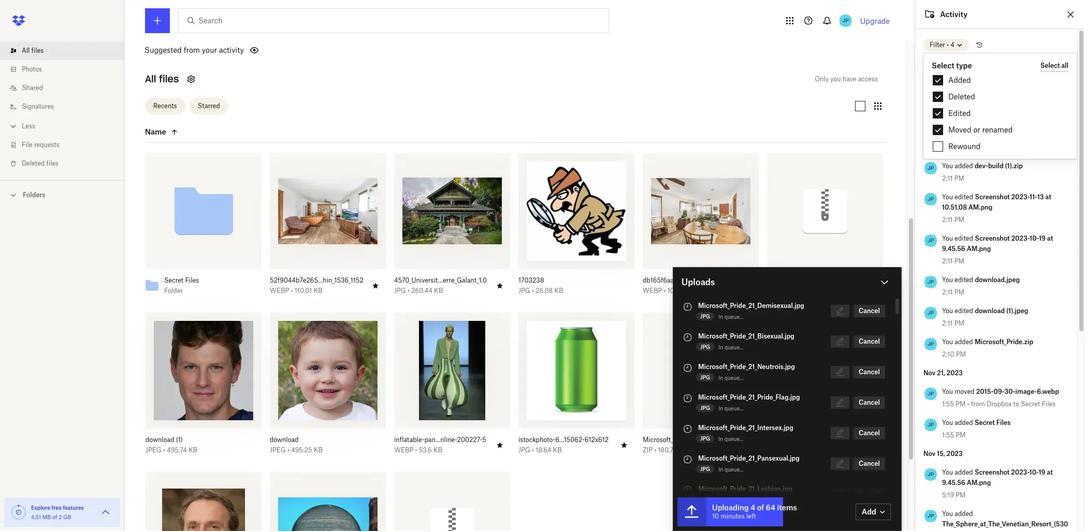 Task type: locate. For each thing, give the bounding box(es) containing it.
jp button
[[837, 12, 854, 29]]

2 in from the top
[[718, 344, 723, 351]]

deleted inside checkbox item
[[948, 92, 975, 101]]

edited down 10.51.08
[[955, 235, 973, 242]]

1 vertical spatial nov
[[923, 450, 935, 458]]

jpeg inside the download (1) jpeg • 495.74 kb
[[146, 446, 161, 454]]

0 vertical spatial 2023-
[[1011, 193, 1030, 201]]

2 upload pending image from the top
[[682, 484, 694, 497]]

1 screenshot 2023-10-19 at 9.45.56 am.png from the top
[[942, 235, 1053, 253]]

4 right filter
[[950, 41, 954, 49]]

pm down the moved on the right top of the page
[[956, 143, 966, 151]]

2 horizontal spatial dropbox
[[987, 400, 1012, 408]]

am.png up download.jpeg
[[967, 245, 991, 253]]

0 horizontal spatial jpeg
[[146, 446, 161, 454]]

moved
[[955, 388, 974, 396]]

0 horizontal spatial download
[[146, 436, 174, 444]]

mb right 4.51
[[42, 514, 51, 521]]

you down 10.51.08
[[942, 235, 953, 242]]

6 in queue... from the top
[[718, 467, 743, 473]]

you added the_sphere_at_the_venetian_resort_(530 98837453).jpg
[[942, 510, 1068, 531]]

2 added from the top
[[955, 162, 973, 170]]

secret files button
[[164, 276, 243, 285]]

• left the 18.64
[[532, 446, 534, 454]]

jpeg left 495.25
[[270, 446, 286, 454]]

0 horizontal spatial dropbox
[[189, 41, 214, 49]]

0 vertical spatial am.png
[[968, 204, 993, 211]]

secret inside the you added secret files 1:55 pm
[[975, 419, 995, 427]]

2 in queue... from the top
[[718, 344, 743, 351]]

queue... for microsoft_pride_21_pride_flag.jpg
[[725, 406, 743, 412]]

180.79
[[658, 446, 677, 454]]

5 in queue... from the top
[[718, 436, 743, 442]]

0 vertical spatial all files
[[22, 47, 44, 54]]

deleted files
[[22, 160, 59, 167]]

0 vertical spatial of
[[757, 503, 764, 512]]

pm inside you added 2:12 pm
[[956, 92, 966, 99]]

pm inside the you added dev-build (1).zip 2:11 pm
[[954, 175, 964, 182]]

2 queue... from the top
[[725, 344, 743, 351]]

2 select from the left
[[1040, 61, 1060, 69]]

0 horizontal spatial deleted
[[22, 160, 45, 167]]

1 horizontal spatial deleted
[[948, 92, 975, 101]]

deleted inside 'link'
[[22, 160, 45, 167]]

1 vertical spatial 1:55
[[942, 431, 954, 439]]

am.png right 10.51.08
[[968, 204, 993, 211]]

in queue... down microsoft_pride_21_intersex.jpg on the bottom right
[[718, 436, 743, 442]]

4 queue... from the top
[[725, 406, 743, 412]]

file, 4570_university_ave____pierre_galant_1.0.jpg row
[[390, 153, 510, 302]]

deleted for deleted files
[[22, 160, 45, 167]]

0 horizontal spatial all
[[22, 47, 30, 54]]

0 horizontal spatial select
[[932, 61, 954, 70]]

1 in queue... from the top
[[718, 314, 743, 320]]

zip
[[643, 446, 653, 454]]

in queue... down the microsoft_pride_21_demisexual.jpg
[[718, 314, 743, 320]]

4 2:11 from the top
[[942, 288, 953, 296]]

0 vertical spatial deleted
[[948, 92, 975, 101]]

upload pending image
[[682, 454, 694, 466], [682, 484, 694, 497]]

6 you from the top
[[942, 276, 953, 284]]

you for secret
[[942, 419, 953, 427]]

rewound
[[948, 142, 981, 151]]

1 vertical spatial folder
[[164, 287, 183, 294]]

select inside select all button
[[1040, 61, 1060, 69]]

activity
[[940, 10, 967, 18]]

uploading file status
[[677, 498, 706, 528]]

in queue... down microsoft_pride_21_neutrois.jpg
[[718, 375, 743, 381]]

mb for microsoft_pride zip • 180.79 mb
[[679, 446, 689, 454]]

jpg left the 260.44
[[394, 287, 406, 294]]

3 cancel from the top
[[859, 368, 880, 376]]

52f9044b7e265…hin_1536_1152
[[270, 276, 364, 284]]

you down nov 15, 2023 on the right bottom
[[942, 469, 953, 476]]

added up 98837453).jpg
[[955, 510, 973, 518]]

2 19 from the top
[[1039, 469, 1045, 476]]

uploads
[[682, 277, 715, 287]]

added inside the you added secret files 1:55 pm
[[955, 419, 973, 427]]

19 for you edited
[[1039, 235, 1046, 242]]

in for microsoft_pride_21_intersex.jpg
[[718, 436, 723, 442]]

am.png down you added
[[967, 479, 991, 487]]

edited inside you edited db165f6aaa73d95c9004256537e7037b- uncropped_scaled_within_1536_1152.webp 2:12 pm
[[955, 110, 973, 118]]

in down microsoft_pride_21_pansexual.jpg
[[718, 467, 723, 473]]

0 horizontal spatial from
[[184, 45, 200, 54]]

added down moved
[[955, 419, 973, 427]]

2 horizontal spatial download
[[975, 307, 1005, 315]]

1 horizontal spatial files
[[46, 160, 59, 167]]

9 you from the top
[[942, 388, 953, 396]]

in queue... for microsoft_pride_21_bisexual.jpg
[[718, 344, 743, 351]]

2:12 inside you edited db165f6aaa73d95c9004256537e7037b- uncropped_scaled_within_1536_1152.webp 2:12 pm
[[942, 143, 954, 151]]

dropbox inside button
[[264, 41, 289, 49]]

2 cancel from the top
[[859, 338, 880, 345]]

2023- left 13
[[1011, 193, 1030, 201]]

0 horizontal spatial secret
[[164, 276, 183, 284]]

microsoft_pride_21_lesbian.jpg cancel
[[698, 485, 880, 498]]

2:11 pm for 9.45.56
[[942, 257, 964, 265]]

2:11 pm for 10.51.08
[[942, 216, 964, 224]]

of
[[757, 503, 764, 512], [52, 514, 57, 521]]

4 in queue... from the top
[[718, 406, 743, 412]]

2:11 up 10.51.08
[[942, 175, 953, 182]]

added inside the you added microsoft_pride.zip 2:10 pm
[[955, 338, 973, 346]]

3 queue... from the top
[[725, 375, 743, 381]]

upload pending image up uploading file image
[[682, 484, 694, 497]]

explore free features 4.51 mb of 2 gb
[[31, 505, 84, 521]]

kb down download (1) button
[[189, 446, 197, 454]]

4 in from the top
[[718, 406, 723, 412]]

kb down 1703238 button at the bottom of page
[[554, 287, 563, 294]]

shared link
[[8, 79, 124, 97]]

minutes
[[721, 513, 745, 521]]

2:11 down 10.51.08
[[942, 216, 953, 224]]

in down microsoft_pride_21_neutrois.jpg
[[718, 375, 723, 381]]

all up recents
[[145, 73, 156, 85]]

1 vertical spatial 2:12
[[942, 143, 954, 151]]

1 vertical spatial files
[[1042, 400, 1056, 408]]

1 you from the top
[[942, 79, 953, 87]]

uploading
[[712, 503, 749, 512]]

list containing all files
[[0, 35, 124, 180]]

download inside the download (1) jpeg • 495.74 kb
[[146, 436, 174, 444]]

in for microsoft_pride_21_pansexual.jpg
[[718, 467, 723, 473]]

suggested
[[144, 45, 182, 54]]

kb inside 52f9044b7e265…hin_1536_1152 webp • 110.01 kb
[[314, 287, 323, 294]]

secret files folder
[[164, 276, 199, 294]]

4 cancel button from the top
[[854, 397, 885, 409]]

3 cancel button from the top
[[854, 366, 885, 379]]

from left "your"
[[184, 45, 200, 54]]

2 cancel button from the top
[[854, 336, 885, 348]]

you inside you edited db165f6aaa73d95c9004256537e7037b- uncropped_scaled_within_1536_1152.webp 2:12 pm
[[942, 110, 953, 118]]

1 horizontal spatial all files
[[145, 73, 179, 85]]

added up 5:19 pm
[[955, 469, 973, 476]]

upload pending image
[[682, 301, 694, 313], [682, 331, 694, 344], [682, 362, 694, 374], [682, 393, 694, 405], [682, 423, 694, 436]]

1 horizontal spatial mb
[[679, 446, 689, 454]]

0 horizontal spatial files
[[31, 47, 44, 54]]

webp inside db165f6aaa73d…thin_1536_1152 webp • 101.6 kb
[[643, 287, 662, 294]]

kb down 52f9044b7e265…hin_1536_1152 button
[[314, 287, 323, 294]]

3 added from the top
[[955, 338, 973, 346]]

• left 101.6 at the right of the page
[[664, 287, 666, 294]]

jpg down 1703238
[[518, 287, 530, 294]]

0 horizontal spatial webp
[[270, 287, 289, 294]]

mb inside screenshot 20… at 9.45.56 am png • 1.36 mb
[[800, 446, 810, 454]]

2 vertical spatial 9.45.56
[[942, 479, 965, 487]]

1 vertical spatial all
[[145, 73, 156, 85]]

kb
[[314, 287, 323, 294], [434, 287, 443, 294], [554, 287, 563, 294], [684, 287, 693, 294], [189, 446, 197, 454], [314, 446, 323, 454], [433, 446, 442, 454], [553, 446, 562, 454]]

screenshot 20… at 9.45.56 am button
[[767, 436, 860, 444]]

files down requests at left
[[46, 160, 59, 167]]

3 you from the top
[[942, 162, 953, 170]]

your
[[202, 45, 217, 54]]

db165f6aaa73d…thin_1536_1152 webp • 101.6 kb
[[643, 276, 736, 294]]

download for download jpeg • 495.25 kb
[[270, 436, 299, 444]]

2 screenshot 2023-10-19 at 9.45.56 am.png from the top
[[942, 469, 1053, 487]]

png
[[767, 446, 781, 454]]

1 upload pending image from the top
[[682, 301, 694, 313]]

you for 2015-
[[942, 388, 953, 396]]

edited for download.jpeg
[[955, 276, 973, 284]]

added for you added microsoft_pride.zip 2:10 pm
[[955, 338, 973, 346]]

1 horizontal spatial secret
[[975, 419, 995, 427]]

4 upload pending image from the top
[[682, 393, 694, 405]]

files
[[185, 276, 199, 284], [1042, 400, 1056, 408], [996, 419, 1011, 427]]

0 vertical spatial 10-
[[1030, 235, 1039, 242]]

10 you from the top
[[942, 419, 953, 427]]

2:11 inside you edited download (1).jpeg 2:11 pm
[[942, 320, 953, 327]]

7 cancel from the top
[[859, 490, 880, 498]]

screenshot inside screenshot 20… at 9.45.56 am png • 1.36 mb
[[767, 436, 800, 444]]

• inside button
[[260, 41, 262, 49]]

1 queue... from the top
[[725, 314, 743, 320]]

you inside the you added microsoft_pride.zip 2:10 pm
[[942, 338, 953, 346]]

2 2:12 from the top
[[942, 143, 954, 151]]

0 vertical spatial files
[[185, 276, 199, 284]]

1 horizontal spatial download
[[270, 436, 299, 444]]

all files up photos
[[22, 47, 44, 54]]

0 horizontal spatial mb
[[42, 514, 51, 521]]

queue... down microsoft_pride_21_pride_flag.jpg
[[725, 406, 743, 412]]

2 jpeg from the left
[[270, 446, 286, 454]]

2:12 down the moved on the right top of the page
[[942, 143, 954, 151]]

6 added from the top
[[955, 510, 973, 518]]

6 cancel from the top
[[859, 460, 880, 468]]

2 nov from the top
[[923, 450, 935, 458]]

1 select from the left
[[932, 61, 954, 70]]

added inside the you added dev-build (1).zip 2:11 pm
[[955, 162, 973, 170]]

1 you edited from the top
[[942, 193, 975, 201]]

2 horizontal spatial files
[[1042, 400, 1056, 408]]

upload pending image for microsoft_pride_21_pride_flag.jpg
[[682, 393, 694, 405]]

1 vertical spatial 2023
[[947, 450, 963, 458]]

5 edited from the top
[[955, 307, 973, 315]]

0 vertical spatial nov
[[923, 369, 935, 377]]

edited for download (1).jpeg
[[955, 307, 973, 315]]

jpg inside "istockphoto-6…15062-612x612 jpg • 18.64 kb"
[[518, 446, 530, 454]]

you for microsoft_pride.zip
[[942, 338, 953, 346]]

in
[[718, 314, 723, 320], [718, 344, 723, 351], [718, 375, 723, 381], [718, 406, 723, 412], [718, 436, 723, 442], [718, 467, 723, 473]]

2
[[59, 514, 62, 521]]

starred button
[[189, 98, 228, 114]]

added for you added 2:12 pm
[[955, 79, 973, 87]]

you moved 2015-09-30-image-6.webp 1:55 pm • from dropbox to secret files
[[942, 388, 1059, 408]]

1 cancel button from the top
[[854, 305, 885, 317]]

pm
[[956, 92, 966, 99], [956, 143, 966, 151], [954, 175, 964, 182], [954, 216, 964, 224], [954, 257, 964, 265], [954, 288, 964, 296], [954, 320, 964, 327], [956, 351, 966, 358], [956, 400, 966, 408], [956, 431, 966, 439], [956, 491, 966, 499]]

4.51
[[31, 514, 41, 521]]

microsoft_pride_21_pride_flag.jpg
[[698, 394, 800, 401]]

added for you added secret files 1:55 pm
[[955, 419, 973, 427]]

added inside you added the_sphere_at_the_venetian_resort_(530 98837453).jpg
[[955, 510, 973, 518]]

files inside secret files folder
[[185, 276, 199, 284]]

• inside the download (1) jpeg • 495.74 kb
[[163, 446, 165, 454]]

added for you added dev-build (1).zip 2:11 pm
[[955, 162, 973, 170]]

select left all
[[1040, 61, 1060, 69]]

0 vertical spatial 2:11 pm
[[942, 216, 964, 224]]

110.01
[[295, 287, 312, 294]]

file, dev-build (1).zip row
[[763, 153, 883, 302]]

deleted down added
[[948, 92, 975, 101]]

kb down inflatable-pan…nline-200227-5 "button"
[[433, 446, 442, 454]]

0 vertical spatial 1:55
[[942, 400, 954, 408]]

6 in from the top
[[718, 467, 723, 473]]

screenshot 2023-10-19 at 9.45.56 am.png up you added the_sphere_at_the_venetian_resort_(530 98837453).jpg
[[942, 469, 1053, 487]]

jpeg inside download jpeg • 495.25 kb
[[270, 446, 286, 454]]

2:11 pm up you edited download.jpeg 2:11 pm
[[942, 257, 964, 265]]

6 cancel button from the top
[[854, 458, 885, 470]]

mb inside explore free features 4.51 mb of 2 gb
[[42, 514, 51, 521]]

edited inside you edited download (1).jpeg 2:11 pm
[[955, 307, 973, 315]]

4 you from the top
[[942, 193, 953, 201]]

260.44
[[411, 287, 432, 294]]

3 edited from the top
[[955, 235, 973, 242]]

mb inside microsoft_pride zip • 180.79 mb
[[679, 446, 689, 454]]

jpg down microsoft_pride "button"
[[700, 466, 710, 472]]

0 vertical spatial upload pending image
[[682, 454, 694, 466]]

webp inside 52f9044b7e265…hin_1536_1152 webp • 110.01 kb
[[270, 287, 289, 294]]

jpg inside button
[[247, 41, 259, 49]]

added down you edited download (1).jpeg 2:11 pm
[[955, 338, 973, 346]]

file, screenshot 2023-10-19 at 9.45.56 am.png row
[[763, 313, 883, 462]]

folder
[[165, 41, 184, 49], [164, 287, 183, 294]]

queue... down microsoft_pride_21_bisexual.jpg
[[725, 344, 743, 351]]

pm inside you edited db165f6aaa73d95c9004256537e7037b- uncropped_scaled_within_1536_1152.webp 2:12 pm
[[956, 143, 966, 151]]

0 vertical spatial screenshot 2023-10-19 at 9.45.56 am.png
[[942, 235, 1053, 253]]

• left 495.25
[[287, 446, 289, 454]]

starred
[[198, 102, 220, 110]]

in queue... for microsoft_pride_21_demisexual.jpg
[[718, 314, 743, 320]]

1 2023- from the top
[[1011, 193, 1030, 201]]

of inside explore free features 4.51 mb of 2 gb
[[52, 514, 57, 521]]

db165f6aaa73d95c9004256537e7037b-
[[942, 121, 1066, 128]]

0 vertical spatial folder
[[165, 41, 184, 49]]

files inside list item
[[31, 47, 44, 54]]

0 vertical spatial secret
[[164, 276, 183, 284]]

1 vertical spatial files
[[159, 73, 179, 85]]

1 2:11 from the top
[[942, 175, 953, 182]]

added inside you added 2:12 pm
[[955, 79, 973, 87]]

upgrade link
[[860, 16, 890, 25]]

2 vertical spatial 2023-
[[1011, 469, 1029, 476]]

1 nov from the top
[[923, 369, 935, 377]]

uploading file image
[[677, 498, 706, 527]]

download inside you edited download (1).jpeg 2:11 pm
[[975, 307, 1005, 315]]

you inside the you added secret files 1:55 pm
[[942, 419, 953, 427]]

1 19 from the top
[[1039, 235, 1046, 242]]

2023 right 15,
[[947, 450, 963, 458]]

nov left 21,
[[923, 369, 935, 377]]

you down you edited download.jpeg 2:11 pm
[[942, 307, 953, 315]]

1 1:55 from the top
[[942, 400, 954, 408]]

explore
[[31, 505, 50, 511]]

0 vertical spatial 2:12
[[942, 92, 954, 99]]

microsoft_pride_21_pansexual.jpg
[[698, 455, 800, 462]]

0 horizontal spatial 4
[[751, 503, 755, 512]]

you left moved
[[942, 388, 953, 396]]

you added secret files 1:55 pm
[[942, 419, 1011, 439]]

9.45.56 down you added
[[942, 479, 965, 487]]

you up nov 15, 2023 on the right bottom
[[942, 419, 953, 427]]

cancel button for microsoft_pride_21_pride_flag.jpg
[[854, 397, 885, 409]]

kb down "istockphoto-6…15062-612x612" button
[[553, 446, 562, 454]]

• down 1703238
[[532, 287, 534, 294]]

2 horizontal spatial files
[[159, 73, 179, 85]]

1 vertical spatial 2:11 pm
[[942, 257, 964, 265]]

1 added from the top
[[955, 79, 973, 87]]

kb down 4570_universit…erre_galant_1.0 button
[[434, 287, 443, 294]]

1 vertical spatial of
[[52, 514, 57, 521]]

name button
[[145, 126, 232, 138]]

files up recents
[[159, 73, 179, 85]]

webp
[[270, 287, 289, 294], [643, 287, 662, 294], [394, 446, 413, 454]]

1 2:11 pm from the top
[[942, 216, 964, 224]]

kb down db165f6aaa73d…thin_1536_1152 button
[[684, 287, 693, 294]]

am.png
[[968, 204, 993, 211], [967, 245, 991, 253], [967, 479, 991, 487]]

in queue... for microsoft_pride_21_neutrois.jpg
[[718, 375, 743, 381]]

0 vertical spatial files
[[31, 47, 44, 54]]

0 horizontal spatial files
[[185, 276, 199, 284]]

file, db165f6aaa73d95c9004256537e7037b-uncropped_scaled_within_1536_1152.webp row
[[639, 153, 759, 302]]

pm up the you added microsoft_pride.zip 2:10 pm
[[954, 320, 964, 327]]

10-
[[1030, 235, 1039, 242], [1029, 469, 1039, 476]]

4 inside uploading 4 of 64 items 10 minutes left
[[751, 503, 755, 512]]

•
[[947, 41, 949, 49], [185, 41, 188, 49], [260, 41, 262, 49], [291, 287, 293, 294], [408, 287, 410, 294], [532, 287, 534, 294], [664, 287, 666, 294], [967, 400, 969, 408], [163, 446, 165, 454], [287, 446, 289, 454], [415, 446, 417, 454], [532, 446, 534, 454], [654, 446, 656, 454], [783, 446, 785, 454]]

• right activity
[[260, 41, 262, 49]]

upload pending image down microsoft_pride "button"
[[682, 454, 694, 466]]

dropbox inside button
[[189, 41, 214, 49]]

screenshot down the you added dev-build (1).zip 2:11 pm
[[975, 193, 1010, 201]]

53.6
[[419, 446, 432, 454]]

1 vertical spatial 4
[[751, 503, 755, 512]]

2 2023 from the top
[[947, 450, 963, 458]]

11-
[[1030, 193, 1037, 201]]

52f9044b7e265…hin_1536_1152 webp • 110.01 kb
[[270, 276, 364, 294]]

0 horizontal spatial all files
[[22, 47, 44, 54]]

• inside you moved 2015-09-30-image-6.webp 1:55 pm • from dropbox to secret files
[[967, 400, 969, 408]]

you edited
[[942, 193, 975, 201], [942, 235, 975, 242]]

7 you from the top
[[942, 307, 953, 315]]

2 vertical spatial files
[[46, 160, 59, 167]]

1 horizontal spatial from
[[971, 400, 985, 408]]

2 you edited from the top
[[942, 235, 975, 242]]

jpeg left 495.74
[[146, 446, 161, 454]]

0 vertical spatial 2023
[[947, 369, 963, 377]]

in queue... down microsoft_pride_21_bisexual.jpg
[[718, 344, 743, 351]]

1 vertical spatial deleted
[[22, 160, 45, 167]]

added
[[948, 76, 971, 84]]

you for dev-
[[942, 162, 953, 170]]

mb down microsoft_pride "button"
[[679, 446, 689, 454]]

pm up you edited download (1).jpeg 2:11 pm
[[954, 288, 964, 296]]

9.45.56 inside screenshot 20… at 9.45.56 am png • 1.36 mb
[[824, 436, 846, 444]]

uncropped_scaled_within_1536_1152.webp
[[942, 131, 1069, 139]]

at inside screenshot 20… at 9.45.56 am png • 1.36 mb
[[817, 436, 822, 444]]

files
[[31, 47, 44, 54], [159, 73, 179, 85], [46, 160, 59, 167]]

• down moved
[[967, 400, 969, 408]]

microsoft_pride.zip
[[975, 338, 1033, 346]]

0 vertical spatial 9.45.56
[[942, 245, 965, 253]]

less image
[[8, 121, 19, 132]]

cancel for microsoft_pride_21_intersex.jpg
[[859, 429, 880, 437]]

you edited down 10.51.08
[[942, 235, 975, 242]]

9.45.56 for you added
[[942, 479, 965, 487]]

1 vertical spatial from
[[971, 400, 985, 408]]

5 queue... from the top
[[725, 436, 743, 442]]

you inside you moved 2015-09-30-image-6.webp 1:55 pm • from dropbox to secret files
[[942, 388, 953, 396]]

in queue...
[[718, 314, 743, 320], [718, 344, 743, 351], [718, 375, 743, 381], [718, 406, 743, 412], [718, 436, 743, 442], [718, 467, 743, 473]]

2:11 pm
[[942, 216, 964, 224], [942, 257, 964, 265]]

jpg right activity
[[247, 41, 259, 49]]

19
[[1039, 235, 1046, 242], [1039, 469, 1045, 476]]

nov
[[923, 369, 935, 377], [923, 450, 935, 458]]

1 edited from the top
[[955, 110, 973, 118]]

5 cancel button from the top
[[854, 427, 885, 440]]

rewind this folder image
[[975, 41, 983, 49]]

2:11 up 2:10
[[942, 320, 953, 327]]

download inside download jpeg • 495.25 kb
[[270, 436, 299, 444]]

• inside "istockphoto-6…15062-612x612 jpg • 18.64 kb"
[[532, 446, 534, 454]]

1 horizontal spatial dropbox
[[264, 41, 289, 49]]

of inside uploading 4 of 64 items 10 minutes left
[[757, 503, 764, 512]]

10- for you added
[[1029, 469, 1039, 476]]

cancel inside the 'microsoft_pride_21_lesbian.jpg cancel'
[[859, 490, 880, 498]]

30-
[[1005, 388, 1015, 396]]

you down the rewound
[[942, 162, 953, 170]]

1 vertical spatial secret
[[1021, 400, 1040, 408]]

• left "your"
[[185, 41, 188, 49]]

dropbox image
[[8, 10, 29, 31]]

features
[[63, 505, 84, 511]]

db165f6aaa73d…thin_1536_1152 button
[[643, 276, 736, 285]]

list
[[0, 35, 124, 180]]

1 vertical spatial all files
[[145, 73, 179, 85]]

you edited for 10.51.08
[[942, 193, 975, 201]]

in down microsoft_pride_21_intersex.jpg on the bottom right
[[718, 436, 723, 442]]

1 vertical spatial 10-
[[1029, 469, 1039, 476]]

2 1:55 from the top
[[942, 431, 954, 439]]

1 horizontal spatial files
[[996, 419, 1011, 427]]

1 cancel from the top
[[859, 307, 880, 315]]

download
[[975, 307, 1005, 315], [146, 436, 174, 444], [270, 436, 299, 444]]

1:55 inside the you added secret files 1:55 pm
[[942, 431, 954, 439]]

deleted down "file"
[[22, 160, 45, 167]]

2:12 down added
[[942, 92, 954, 99]]

file, 52f9044b7e2655d26eb85c0b2abdc392-uncropped_scaled_within_1536_1152.webp row
[[266, 153, 386, 302]]

2 2:11 pm from the top
[[942, 257, 964, 265]]

the_sphere_at_the_venetian_resort_(530
[[942, 521, 1068, 528]]

queue... down microsoft_pride_21_neutrois.jpg
[[725, 375, 743, 381]]

download up 495.25
[[270, 436, 299, 444]]

db165f6aaa73d…thin_1536_1152
[[643, 276, 736, 284]]

folder inside button
[[165, 41, 184, 49]]

screenshot 2023-10-19 at 9.45.56 am.png up download.jpeg
[[942, 235, 1053, 253]]

you up 2:10
[[942, 338, 953, 346]]

files for all files 'link'
[[31, 47, 44, 54]]

• inside inflatable-pan…nline-200227-5 webp • 53.6 kb
[[415, 446, 417, 454]]

1 2:12 from the top
[[942, 92, 954, 99]]

0 vertical spatial 19
[[1039, 235, 1046, 242]]

you inside you added 2:12 pm
[[942, 79, 953, 87]]

jpg down db165f6aaa73d…thin_1536_1152 webp • 101.6 kb
[[700, 313, 710, 320]]

2 horizontal spatial webp
[[643, 287, 662, 294]]

495.74
[[167, 446, 187, 454]]

0 horizontal spatial of
[[52, 514, 57, 521]]

4 cancel from the top
[[859, 399, 880, 407]]

1 in from the top
[[718, 314, 723, 320]]

queue...
[[725, 314, 743, 320], [725, 344, 743, 351], [725, 375, 743, 381], [725, 406, 743, 412], [725, 436, 743, 442], [725, 467, 743, 473]]

5 in from the top
[[718, 436, 723, 442]]

10- for you edited
[[1030, 235, 1039, 242]]

2 horizontal spatial mb
[[800, 446, 810, 454]]

in queue... down microsoft_pride_21_pansexual.jpg
[[718, 467, 743, 473]]

2:11 up you edited download.jpeg 2:11 pm
[[942, 257, 953, 265]]

you edited up 10.51.08
[[942, 193, 975, 201]]

1 horizontal spatial select
[[1040, 61, 1060, 69]]

at inside screenshot 2023-11-13 at 10.51.08 am.png
[[1045, 193, 1051, 201]]

kb inside db165f6aaa73d…thin_1536_1152 webp • 101.6 kb
[[684, 287, 693, 294]]

kb inside the download (1) jpeg • 495.74 kb
[[189, 446, 197, 454]]

1 vertical spatial screenshot 2023-10-19 at 9.45.56 am.png
[[942, 469, 1053, 487]]

• inside button
[[185, 41, 188, 49]]

4 added from the top
[[955, 419, 973, 427]]

you inside you edited download (1).jpeg 2:11 pm
[[942, 307, 953, 315]]

you for db165f6aaa73d95c9004256537e7037b-
[[942, 110, 953, 118]]

1 vertical spatial 2023-
[[1011, 235, 1030, 242]]

1 2023 from the top
[[947, 369, 963, 377]]

0 vertical spatial all
[[22, 47, 30, 54]]

3 upload pending image from the top
[[682, 362, 694, 374]]

2 you from the top
[[942, 110, 953, 118]]

kb inside download jpeg • 495.25 kb
[[314, 446, 323, 454]]

left
[[746, 513, 756, 521]]

today
[[923, 61, 942, 68]]

nov for nov 21, 2023
[[923, 369, 935, 377]]

nov left 15,
[[923, 450, 935, 458]]

2 vertical spatial secret
[[975, 419, 995, 427]]

edited up the moved on the right top of the page
[[955, 110, 973, 118]]

edited inside you edited download.jpeg 2:11 pm
[[955, 276, 973, 284]]

or
[[973, 125, 980, 134]]

all files up recents
[[145, 73, 179, 85]]

pm inside you edited download.jpeg 2:11 pm
[[954, 288, 964, 296]]

• left 110.01
[[291, 287, 293, 294]]

added left dev-
[[955, 162, 973, 170]]

you inside the you added dev-build (1).zip 2:11 pm
[[942, 162, 953, 170]]

all files inside 'link'
[[22, 47, 44, 54]]

5 added from the top
[[955, 469, 973, 476]]

deleted
[[948, 92, 975, 101], [22, 160, 45, 167]]

0 vertical spatial 4
[[950, 41, 954, 49]]

• inside 52f9044b7e265…hin_1536_1152 webp • 110.01 kb
[[291, 287, 293, 294]]

5 cancel from the top
[[859, 429, 880, 437]]

2023- up you added the_sphere_at_the_venetian_resort_(530 98837453).jpg
[[1011, 469, 1029, 476]]

• right zip
[[654, 446, 656, 454]]

1 jpeg from the left
[[146, 446, 161, 454]]

queue... for microsoft_pride_21_intersex.jpg
[[725, 436, 743, 442]]

mb for explore free features 4.51 mb of 2 gb
[[42, 514, 51, 521]]

pm down added
[[956, 92, 966, 99]]

you inside you added the_sphere_at_the_venetian_resort_(530 98837453).jpg
[[942, 510, 953, 518]]

2 horizontal spatial secret
[[1021, 400, 1040, 408]]

of left 2
[[52, 514, 57, 521]]

you up 10.51.08
[[942, 193, 953, 201]]

folder down secret files button
[[164, 287, 183, 294]]

5 upload pending image from the top
[[682, 423, 694, 436]]

you inside you edited download.jpeg 2:11 pm
[[942, 276, 953, 284]]

kb inside 1703238 jpg • 26.08 kb
[[554, 287, 563, 294]]

download jpeg • 495.25 kb
[[270, 436, 323, 454]]

cancel for microsoft_pride_21_neutrois.jpg
[[859, 368, 880, 376]]

3 in from the top
[[718, 375, 723, 381]]

0 vertical spatial you edited
[[942, 193, 975, 201]]

edited down you edited download.jpeg 2:11 pm
[[955, 307, 973, 315]]

6 queue... from the top
[[725, 467, 743, 473]]

• left 495.74
[[163, 446, 165, 454]]

5 2:11 from the top
[[942, 320, 953, 327]]

4 edited from the top
[[955, 276, 973, 284]]

in for microsoft_pride_21_demisexual.jpg
[[718, 314, 723, 320]]

recents
[[153, 102, 177, 110]]

1 horizontal spatial of
[[757, 503, 764, 512]]

1 horizontal spatial webp
[[394, 446, 413, 454]]

2 vertical spatial files
[[996, 419, 1011, 427]]

pm up 10.51.08
[[954, 175, 964, 182]]

3 2:11 from the top
[[942, 257, 953, 265]]

1 vertical spatial 19
[[1039, 469, 1045, 476]]

kb inside the 4570_universit…erre_galant_1.0 jpg • 260.44 kb
[[434, 287, 443, 294]]

cancel button for microsoft_pride_21_neutrois.jpg
[[854, 366, 885, 379]]

12 you from the top
[[942, 510, 953, 518]]

dropbox inside you moved 2015-09-30-image-6.webp 1:55 pm • from dropbox to secret files
[[987, 400, 1012, 408]]

1 vertical spatial you edited
[[942, 235, 975, 242]]

1 vertical spatial upload pending image
[[682, 484, 694, 497]]

3 in queue... from the top
[[718, 375, 743, 381]]

queue... for microsoft_pride_21_demisexual.jpg
[[725, 314, 743, 320]]

webp down inflatable-
[[394, 446, 413, 454]]

you up the moved on the right top of the page
[[942, 110, 953, 118]]

5 you from the top
[[942, 235, 953, 242]]

9.45.56 down 10.51.08
[[942, 245, 965, 253]]

jpg up microsoft_pride "button"
[[700, 405, 710, 411]]

istockphoto-6…15062-612x612 jpg • 18.64 kb
[[518, 436, 609, 454]]

(1)
[[176, 436, 183, 444]]

2 upload pending image from the top
[[682, 331, 694, 344]]

1 vertical spatial 9.45.56
[[824, 436, 846, 444]]

52f9044b7e265…hin_1536_1152 button
[[270, 276, 364, 285]]

1 horizontal spatial 4
[[950, 41, 954, 49]]

screenshot down screenshot 2023-11-13 at 10.51.08 am.png
[[975, 235, 1010, 242]]

4570_universit…erre_galant_1.0 jpg • 260.44 kb
[[394, 276, 487, 294]]

8 you from the top
[[942, 338, 953, 346]]

1 horizontal spatial jpeg
[[270, 446, 286, 454]]



Task type: describe. For each thing, give the bounding box(es) containing it.
• inside the 4570_universit…erre_galant_1.0 jpg • 260.44 kb
[[408, 287, 410, 294]]

3 2023- from the top
[[1011, 469, 1029, 476]]

only you have access
[[815, 75, 878, 83]]

microsoft_pride_21_bisexual.jpg
[[698, 333, 794, 340]]

jpg inside 1703238 jpg • 26.08 kb
[[518, 287, 530, 294]]

dropbox for jpg • dropbox
[[264, 41, 289, 49]]

file, istockphoto-610015062-612x612.jpg row
[[514, 313, 634, 462]]

microsoft_pride
[[643, 436, 688, 444]]

jpg inside the 4570_universit…erre_galant_1.0 jpg • 260.44 kb
[[394, 287, 406, 294]]

download (1) button
[[146, 436, 239, 444]]

pm down 10.51.08
[[954, 216, 964, 224]]

inflatable-pan…nline-200227-5 button
[[394, 436, 487, 444]]

added checkbox item
[[923, 72, 1077, 89]]

nov for nov 15, 2023
[[923, 450, 935, 458]]

file, download.jpeg row
[[266, 313, 386, 462]]

2023 for nov 15, 2023
[[947, 450, 963, 458]]

webp for webp • 110.01 kb
[[270, 287, 289, 294]]

file, inflatable-pants-today-inline-200227-5.webp row
[[390, 313, 510, 462]]

jpg right microsoft_pride
[[700, 436, 710, 442]]

cancel button for microsoft_pride_21_pansexual.jpg
[[854, 458, 885, 470]]

you edited for 9.45.56
[[942, 235, 975, 242]]

only
[[815, 75, 829, 83]]

close right sidebar image
[[1064, 8, 1077, 20]]

1 horizontal spatial all
[[145, 73, 156, 85]]

jpg down microsoft_pride_21_bisexual.jpg
[[700, 344, 710, 350]]

• inside db165f6aaa73d…thin_1536_1152 webp • 101.6 kb
[[664, 287, 666, 294]]

cancel for microsoft_pride_21_pansexual.jpg
[[859, 460, 880, 468]]

• inside screenshot 20… at 9.45.56 am png • 1.36 mb
[[783, 446, 785, 454]]

kb inside inflatable-pan…nline-200227-5 webp • 53.6 kb
[[433, 446, 442, 454]]

moved or renamed
[[948, 125, 1013, 134]]

istockphoto-6…15062-612x612 button
[[518, 436, 612, 444]]

edited
[[948, 109, 971, 118]]

from inside you moved 2015-09-30-image-6.webp 1:55 pm • from dropbox to secret files
[[971, 400, 985, 408]]

jpg down microsoft_pride_21_neutrois.jpg
[[700, 374, 710, 381]]

folders button
[[0, 187, 124, 203]]

pm inside the you added microsoft_pride.zip 2:10 pm
[[956, 351, 966, 358]]

2023 for nov 21, 2023
[[947, 369, 963, 377]]

1 upload pending image from the top
[[682, 454, 694, 466]]

access
[[858, 75, 878, 83]]

microsoft_pride_21_lesbian.jpg
[[698, 485, 793, 493]]

screenshot 2023-10-19 at 9.45.56 am.png for you edited
[[942, 235, 1053, 253]]

add
[[862, 508, 876, 516]]

download (1) jpeg • 495.74 kb
[[146, 436, 197, 454]]

2:12 inside you added 2:12 pm
[[942, 92, 954, 99]]

files inside the you added secret files 1:55 pm
[[996, 419, 1011, 427]]

file, windows-color-waves.zip row
[[394, 472, 510, 531]]

2015-
[[976, 388, 994, 396]]

kb inside "istockphoto-6…15062-612x612 jpg • 18.64 kb"
[[553, 446, 562, 454]]

15,
[[937, 450, 945, 458]]

folder inside secret files folder
[[164, 287, 183, 294]]

pm inside the you added secret files 1:55 pm
[[956, 431, 966, 439]]

screenshot 2023-10-19 at 9.45.56 am.png for you added
[[942, 469, 1053, 487]]

1.36
[[786, 446, 798, 454]]

free
[[52, 505, 62, 511]]

deleted files link
[[8, 154, 124, 173]]

101.6
[[667, 287, 682, 294]]

26.08
[[536, 287, 553, 294]]

upload pending image for microsoft_pride_21_intersex.jpg
[[682, 423, 694, 436]]

2 vertical spatial am.png
[[967, 479, 991, 487]]

1703238 button
[[518, 276, 612, 285]]

istockphoto-
[[518, 436, 555, 444]]

less
[[22, 122, 35, 130]]

download for download (1) jpeg • 495.74 kb
[[146, 436, 174, 444]]

gb
[[63, 514, 71, 521]]

microsoft_pride_21_demisexual.jpg
[[698, 302, 804, 310]]

microsoft_pride_21_neutrois.jpg
[[698, 363, 795, 371]]

cancel for microsoft_pride_21_bisexual.jpg
[[859, 338, 880, 345]]

upload pending image for microsoft_pride_21_bisexual.jpg
[[682, 331, 694, 344]]

pm up you edited download.jpeg 2:11 pm
[[954, 257, 964, 265]]

• inside 1703238 jpg • 26.08 kb
[[532, 287, 534, 294]]

upload pending image for microsoft_pride_21_neutrois.jpg
[[682, 362, 694, 374]]

file, screenshot 2023-11-13 at 10.51.08 am.png row
[[146, 472, 262, 531]]

1 vertical spatial am.png
[[967, 245, 991, 253]]

6.webp
[[1037, 388, 1059, 396]]

in for microsoft_pride_21_neutrois.jpg
[[718, 375, 723, 381]]

Search in folder "Dropbox" text field
[[198, 15, 587, 26]]

in queue... for microsoft_pride_21_pansexual.jpg
[[718, 467, 743, 473]]

pm inside you moved 2015-09-30-image-6.webp 1:55 pm • from dropbox to secret files
[[956, 400, 966, 408]]

you edited db165f6aaa73d95c9004256537e7037b- uncropped_scaled_within_1536_1152.webp 2:12 pm
[[942, 110, 1069, 151]]

in queue... for microsoft_pride_21_intersex.jpg
[[718, 436, 743, 442]]

am.png inside screenshot 2023-11-13 at 10.51.08 am.png
[[968, 204, 993, 211]]

98837453).jpg
[[942, 531, 987, 531]]

edited for db165f6aaa73d95c9004256537e7037b- uncropped_scaled_within_1536_1152.webp
[[955, 110, 973, 118]]

10
[[712, 513, 719, 521]]

• inside microsoft_pride zip • 180.79 mb
[[654, 446, 656, 454]]

11 you from the top
[[942, 469, 953, 476]]

download button
[[270, 436, 363, 444]]

4570_universit…erre_galant_1.0 button
[[394, 276, 487, 285]]

renamed
[[982, 125, 1013, 134]]

file requests
[[22, 141, 59, 149]]

pan…nline-
[[424, 436, 457, 444]]

in queue... for microsoft_pride_21_pride_flag.jpg
[[718, 406, 743, 412]]

you added microsoft_pride.zip 2:10 pm
[[942, 338, 1033, 358]]

folders
[[23, 191, 45, 199]]

select type
[[932, 61, 972, 70]]

0 vertical spatial from
[[184, 45, 200, 54]]

you for 2:12
[[942, 79, 953, 87]]

you added 2:12 pm
[[942, 79, 975, 99]]

2023- inside screenshot 2023-11-13 at 10.51.08 am.png
[[1011, 193, 1030, 201]]

secret inside you moved 2015-09-30-image-6.webp 1:55 pm • from dropbox to secret files
[[1021, 400, 1040, 408]]

photos link
[[8, 60, 124, 79]]

pm inside you edited download (1).jpeg 2:11 pm
[[954, 320, 964, 327]]

select for select type
[[932, 61, 954, 70]]

you for the_sphere_at_the_venetian_resort_(530
[[942, 510, 953, 518]]

1:55 inside you moved 2015-09-30-image-6.webp 1:55 pm • from dropbox to secret files
[[942, 400, 954, 408]]

microsoft_pride_21_intersex.jpg
[[698, 424, 793, 432]]

filter • 4
[[930, 41, 954, 49]]

webp inside inflatable-pan…nline-200227-5 webp • 53.6 kb
[[394, 446, 413, 454]]

cancel button for microsoft_pride_21_demisexual.jpg
[[854, 305, 885, 317]]

cancel for microsoft_pride_21_demisexual.jpg
[[859, 307, 880, 315]]

select all
[[1040, 61, 1068, 69]]

add button
[[856, 504, 891, 521]]

microsoft_pride zip • 180.79 mb
[[643, 436, 689, 454]]

2:11 inside you edited download.jpeg 2:11 pm
[[942, 288, 953, 296]]

uploading 4 of 64 items 10 minutes left
[[712, 503, 797, 521]]

21,
[[937, 369, 945, 377]]

quota usage element
[[10, 504, 27, 521]]

9.45.56 for you edited
[[942, 245, 965, 253]]

2 2:11 from the top
[[942, 216, 953, 224]]

all inside 'link'
[[22, 47, 30, 54]]

upload pending image for microsoft_pride_21_demisexual.jpg
[[682, 301, 694, 313]]

rewound checkbox item
[[923, 138, 1077, 155]]

5:19
[[942, 491, 954, 499]]

screenshot 20… at 9.45.56 am png • 1.36 mb
[[767, 436, 858, 454]]

7 cancel button from the top
[[854, 488, 885, 501]]

items
[[777, 503, 797, 512]]

build
[[988, 162, 1004, 170]]

name
[[145, 127, 166, 136]]

am
[[848, 436, 858, 444]]

file, microsoft_pride.zip row
[[639, 313, 759, 462]]

added for you added
[[955, 469, 973, 476]]

all files link
[[8, 41, 124, 60]]

screenshot 2023-11-13 at 10.51.08 am.png
[[942, 193, 1051, 211]]

• right filter
[[947, 41, 949, 49]]

dev-
[[975, 162, 988, 170]]

signatures
[[22, 103, 54, 110]]

files for deleted files 'link'
[[46, 160, 59, 167]]

cancel for microsoft_pride_21_pride_flag.jpg
[[859, 399, 880, 407]]

file, the_sphere_at_the_venetian_resort_(53098837453).jpg row
[[270, 472, 386, 531]]

requests
[[34, 141, 59, 149]]

1703238
[[518, 276, 544, 284]]

screenshot inside screenshot 2023-11-13 at 10.51.08 am.png
[[975, 193, 1010, 201]]

• inside download jpeg • 495.25 kb
[[287, 446, 289, 454]]

dropbox for folder • dropbox
[[189, 41, 214, 49]]

2 2023- from the top
[[1011, 235, 1030, 242]]

to
[[1013, 400, 1019, 408]]

activity
[[219, 45, 244, 54]]

added for you added the_sphere_at_the_venetian_resort_(530 98837453).jpg
[[955, 510, 973, 518]]

19 for you added
[[1039, 469, 1045, 476]]

2:11 inside the you added dev-build (1).zip 2:11 pm
[[942, 175, 953, 182]]

microsoft_pride button
[[643, 436, 736, 444]]

secret inside secret files folder
[[164, 276, 183, 284]]

you for download.jpeg
[[942, 276, 953, 284]]

queue... for microsoft_pride_21_bisexual.jpg
[[725, 344, 743, 351]]

2 edited from the top
[[955, 193, 973, 201]]

select for select all
[[1040, 61, 1060, 69]]

download.jpeg
[[975, 276, 1020, 284]]

in for microsoft_pride_21_bisexual.jpg
[[718, 344, 723, 351]]

queue... for microsoft_pride_21_pansexual.jpg
[[725, 467, 743, 473]]

(1).zip
[[1005, 162, 1023, 170]]

webp for webp • 101.6 kb
[[643, 287, 662, 294]]

recents button
[[145, 98, 185, 114]]

edited checkbox item
[[923, 105, 1077, 122]]

jp
[[842, 17, 849, 24]]

moved or renamed checkbox item
[[923, 122, 1077, 138]]

pm right 5:19
[[956, 491, 966, 499]]

you added dev-build (1).zip 2:11 pm
[[942, 162, 1023, 182]]

6…15062-
[[555, 436, 585, 444]]

nov 21, 2023
[[923, 369, 963, 377]]

file, download (1).jpeg row
[[141, 313, 262, 462]]

files inside you moved 2015-09-30-image-6.webp 1:55 pm • from dropbox to secret files
[[1042, 400, 1056, 408]]

all files list item
[[0, 41, 124, 60]]

64
[[766, 503, 775, 512]]

you for download
[[942, 307, 953, 315]]

09-
[[994, 388, 1005, 396]]

5:19 pm
[[942, 491, 966, 499]]

file, 1703238.jpg row
[[514, 153, 634, 302]]

in for microsoft_pride_21_pride_flag.jpg
[[718, 406, 723, 412]]

uploads alert
[[673, 267, 902, 531]]

cancel button for microsoft_pride_21_bisexual.jpg
[[854, 336, 885, 348]]

folder, secret files row
[[141, 153, 262, 302]]

filter
[[930, 41, 945, 49]]

file requests link
[[8, 136, 124, 154]]

deleted checkbox item
[[923, 89, 1077, 105]]

612x612
[[585, 436, 609, 444]]

20…
[[802, 436, 815, 444]]

cancel button for microsoft_pride_21_intersex.jpg
[[854, 427, 885, 440]]

screenshot down the you added secret files 1:55 pm
[[975, 469, 1010, 476]]

queue... for microsoft_pride_21_neutrois.jpg
[[725, 375, 743, 381]]

moved
[[948, 125, 971, 134]]

deleted for deleted
[[948, 92, 975, 101]]

select all button
[[1040, 60, 1068, 72]]

folder • dropbox button
[[165, 41, 221, 50]]



Task type: vqa. For each thing, say whether or not it's contained in the screenshot.
the top more
no



